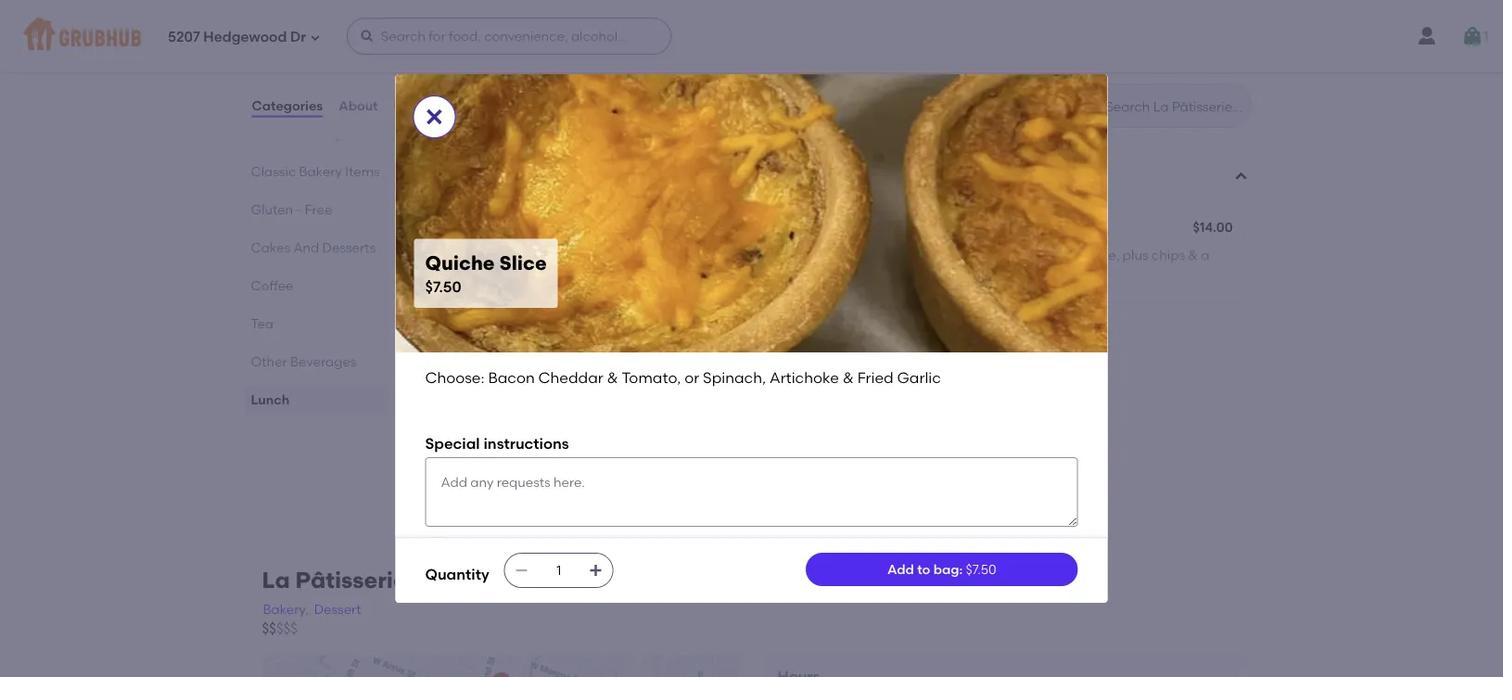 Task type: vqa. For each thing, say whether or not it's contained in the screenshot.
Main Course
no



Task type: describe. For each thing, give the bounding box(es) containing it.
weekend only
[[251, 125, 342, 141]]

chocolate
[[882, 82, 949, 98]]

special instructions
[[425, 434, 569, 452]]

1 horizontal spatial svg image
[[360, 29, 375, 44]]

box for french curry chicken salad lunch box
[[1079, 221, 1102, 237]]

french for french curry chicken salad on a baguette, plus chips & a cookie!
[[856, 247, 899, 263]]

quiche for quiche slice
[[440, 330, 486, 346]]

bottled water button
[[429, 0, 830, 54]]

salad
[[989, 247, 1024, 263]]

quiche slice
[[440, 330, 519, 346]]

bag:
[[934, 561, 963, 577]]

cookie! inside french curry chicken salad on a baguette, plus chips & a cookie!
[[856, 266, 901, 282]]

on inside french curry chicken salad on a baguette, plus chips & a cookie!
[[1027, 247, 1043, 263]]

bakery
[[299, 163, 342, 179]]

add to bag: $7.50
[[888, 561, 997, 577]]

kids
[[488, 82, 516, 98]]

slice for quiche slice
[[489, 330, 519, 346]]

0 horizontal spatial artichoke
[[514, 375, 575, 391]]

1 button
[[1462, 19, 1489, 53]]

slice for quiche slice $7.50
[[500, 251, 547, 275]]

$5.00
[[1199, 81, 1233, 96]]

other beverages tab
[[251, 352, 381, 371]]

bakery, button
[[262, 599, 310, 619]]

tea
[[251, 315, 274, 331]]

add
[[888, 561, 915, 577]]

desserts
[[322, 239, 376, 255]]

1 horizontal spatial or
[[685, 369, 700, 387]]

free
[[305, 201, 332, 217]]

hot
[[856, 82, 879, 98]]

chicken
[[937, 247, 986, 263]]

hot chocolate
[[856, 82, 949, 98]]

pâtisserie
[[296, 566, 407, 593]]

bottled water
[[440, 11, 529, 27]]

4 a from the left
[[1202, 247, 1210, 263]]

0 vertical spatial cookie!
[[700, 247, 745, 263]]

$$$$$
[[262, 621, 298, 637]]

other
[[251, 354, 287, 369]]

gluten - free
[[251, 201, 332, 217]]

menu
[[529, 566, 590, 593]]

honest
[[440, 82, 485, 98]]

(annie
[[412, 566, 486, 593]]

0 horizontal spatial svg image
[[310, 32, 321, 43]]

& inside french curry chicken salad on a baguette, plus chips & a cookie!
[[1189, 247, 1198, 263]]

$14.00 for french curry chicken salad on a baguette, plus chips & a cookie!
[[1194, 219, 1233, 235]]

1 baguette, from the left
[[545, 247, 607, 263]]

lunch inside 'lunch' button
[[425, 165, 484, 188]]

$7.50 inside quiche slice $7.50
[[425, 277, 462, 296]]

french curry chicken salad lunch box
[[856, 221, 1102, 237]]

sandwich
[[515, 221, 578, 237]]

dessert
[[314, 601, 361, 617]]

chicken
[[941, 221, 993, 237]]

1 horizontal spatial $7.50
[[787, 330, 819, 346]]

2 cheddar from the top
[[539, 369, 604, 387]]

gluten - free tab
[[251, 200, 381, 219]]

about button
[[338, 72, 379, 139]]

classic
[[251, 163, 296, 179]]

la
[[262, 566, 290, 593]]

$3.00
[[783, 81, 818, 96]]

1 horizontal spatial spinach,
[[703, 369, 766, 387]]

Special instructions text field
[[425, 458, 1078, 527]]

baguette, inside french curry chicken salad on a baguette, plus chips & a cookie!
[[1058, 247, 1120, 263]]

brie for sandwich
[[487, 221, 512, 237]]

0 horizontal spatial fried
[[591, 375, 622, 391]]

info
[[596, 566, 639, 593]]

classic bakery items tab
[[251, 161, 381, 181]]

quiche slice $7.50
[[425, 251, 547, 296]]

3 a from the left
[[1046, 247, 1055, 263]]

st)
[[492, 566, 524, 593]]

weekend only tab
[[251, 123, 381, 143]]

bakery,
[[263, 601, 309, 617]]

Search La Pâtisserie (Annie St) search field
[[1104, 97, 1246, 115]]

la pâtisserie (annie st) menu info bakery, dessert $$$$$
[[262, 566, 639, 637]]

1 a from the left
[[533, 247, 542, 263]]

0 horizontal spatial or
[[440, 375, 453, 391]]

ham & brie on a baguette, plus chips & a cookie!
[[440, 247, 745, 263]]



Task type: locate. For each thing, give the bounding box(es) containing it.
beverages
[[290, 354, 357, 369]]

brie
[[487, 221, 512, 237], [487, 247, 511, 263]]

items
[[345, 163, 380, 179]]

quiche slice image
[[691, 318, 830, 438]]

quiche for quiche slice $7.50
[[425, 251, 495, 275]]

1 on from the left
[[514, 247, 530, 263]]

cookie!
[[700, 247, 745, 263], [856, 266, 901, 282]]

1 horizontal spatial on
[[1027, 247, 1043, 263]]

1 $14.00 from the left
[[778, 219, 818, 235]]

1 horizontal spatial baguette,
[[1058, 247, 1120, 263]]

box up french curry chicken salad on a baguette, plus chips & a cookie!
[[1079, 221, 1102, 237]]

brie up quiche slice $7.50
[[487, 221, 512, 237]]

lunch button
[[422, 164, 1253, 190]]

or
[[685, 369, 700, 387], [440, 375, 453, 391]]

lunch right salad
[[1037, 221, 1075, 237]]

lunch
[[425, 165, 484, 188], [581, 221, 620, 237], [1037, 221, 1075, 237], [251, 392, 290, 407]]

0 vertical spatial tab
[[251, 9, 381, 29]]

ham up quiche slice
[[440, 247, 471, 263]]

french curry chicken salad on a baguette, plus chips & a cookie!
[[856, 247, 1210, 282]]

lunch tab
[[251, 390, 381, 409]]

ham
[[440, 221, 471, 237], [440, 247, 471, 263]]

lunch up 'ham & brie on a baguette, plus chips & a cookie!'
[[581, 221, 620, 237]]

quiche inside quiche slice $7.50
[[425, 251, 495, 275]]

1 horizontal spatial svg image
[[589, 563, 604, 578]]

special
[[425, 434, 480, 452]]

1 box from the left
[[623, 221, 646, 237]]

curry
[[903, 221, 938, 237]]

2 on from the left
[[1027, 247, 1043, 263]]

1 vertical spatial cookie!
[[856, 266, 901, 282]]

lunch inside lunch 'tab'
[[251, 392, 290, 407]]

honest kids juice
[[440, 82, 554, 98]]

weekend
[[251, 125, 310, 141]]

0 vertical spatial svg image
[[1462, 25, 1484, 47]]

quantity
[[425, 565, 490, 583]]

1 tab from the top
[[251, 9, 381, 29]]

french
[[856, 221, 899, 237], [856, 247, 899, 263]]

0 vertical spatial quiche
[[425, 251, 495, 275]]

cakes and desserts tab
[[251, 238, 381, 257]]

0 horizontal spatial on
[[514, 247, 530, 263]]

2 chips from the left
[[1152, 247, 1186, 263]]

baguette, down sandwich
[[545, 247, 607, 263]]

ham up quiche slice $7.50
[[440, 221, 471, 237]]

1 vertical spatial $7.50
[[787, 330, 819, 346]]

buns
[[251, 87, 281, 103]]

2 horizontal spatial svg image
[[515, 563, 529, 578]]

2 a from the left
[[688, 247, 697, 263]]

1 horizontal spatial $14.00
[[1194, 219, 1233, 235]]

1 horizontal spatial garlic
[[898, 369, 941, 387]]

on right salad
[[1027, 247, 1043, 263]]

0 vertical spatial brie
[[487, 221, 512, 237]]

0 horizontal spatial $7.50
[[425, 277, 462, 296]]

0 horizontal spatial cookie!
[[700, 247, 745, 263]]

bacon
[[495, 357, 536, 372], [488, 369, 535, 387]]

1 horizontal spatial chips
[[1152, 247, 1186, 263]]

ham for ham & brie sandwich lunch box
[[440, 221, 471, 237]]

5207 hedgewood dr
[[168, 29, 306, 46]]

buns tab
[[251, 85, 381, 105]]

classic bakery items
[[251, 163, 380, 179]]

-
[[296, 201, 302, 217]]

cakes and desserts
[[251, 239, 376, 255]]

reviews button
[[393, 72, 446, 139]]

reviews
[[394, 98, 446, 114]]

tea tab
[[251, 314, 381, 333]]

brie down ham & brie sandwich lunch box
[[487, 247, 511, 263]]

0 vertical spatial slice
[[500, 251, 547, 275]]

quiche
[[425, 251, 495, 275], [440, 330, 486, 346]]

search icon image
[[1077, 95, 1099, 117]]

fried
[[858, 369, 894, 387], [591, 375, 622, 391]]

plus inside french curry chicken salad on a baguette, plus chips & a cookie!
[[1123, 247, 1149, 263]]

1 vertical spatial quiche
[[440, 330, 486, 346]]

1 horizontal spatial cookie!
[[856, 266, 901, 282]]

1 vertical spatial ham
[[440, 247, 471, 263]]

1 plus from the left
[[610, 247, 636, 263]]

other beverages
[[251, 354, 357, 369]]

choose:
[[440, 357, 492, 372], [425, 369, 485, 387]]

svg image
[[1462, 25, 1484, 47], [423, 106, 446, 128], [589, 563, 604, 578]]

&
[[474, 221, 484, 237], [474, 247, 484, 263], [676, 247, 685, 263], [1189, 247, 1198, 263], [598, 357, 608, 372], [607, 369, 619, 387], [843, 369, 854, 387], [578, 375, 587, 391]]

chips inside french curry chicken salad on a baguette, plus chips & a cookie!
[[1152, 247, 1186, 263]]

slice inside quiche slice $7.50
[[500, 251, 547, 275]]

Input item quantity number field
[[539, 554, 580, 587]]

plus
[[610, 247, 636, 263], [1123, 247, 1149, 263]]

gluten
[[251, 201, 293, 217]]

salad
[[996, 221, 1034, 237]]

coffee tab
[[251, 276, 381, 295]]

tomato,
[[611, 357, 663, 372], [622, 369, 681, 387]]

1 horizontal spatial fried
[[858, 369, 894, 387]]

0 horizontal spatial box
[[623, 221, 646, 237]]

and
[[293, 239, 319, 255]]

2 horizontal spatial svg image
[[1462, 25, 1484, 47]]

0 horizontal spatial garlic
[[625, 375, 663, 391]]

on
[[514, 247, 530, 263], [1027, 247, 1043, 263]]

instructions
[[484, 434, 569, 452]]

1 vertical spatial french
[[856, 247, 899, 263]]

slice down ham & brie sandwich lunch box
[[500, 251, 547, 275]]

2 french from the top
[[856, 247, 899, 263]]

dessert button
[[313, 599, 362, 619]]

svg image
[[360, 29, 375, 44], [310, 32, 321, 43], [515, 563, 529, 578]]

ham & brie sandwich lunch box
[[440, 221, 646, 237]]

0 horizontal spatial chips
[[639, 247, 672, 263]]

tab
[[251, 9, 381, 29], [251, 47, 381, 67]]

1 vertical spatial brie
[[487, 247, 511, 263]]

0 horizontal spatial plus
[[610, 247, 636, 263]]

2 horizontal spatial $7.50
[[966, 561, 997, 577]]

1 chips from the left
[[639, 247, 672, 263]]

ham for ham & brie on a baguette, plus chips & a cookie!
[[440, 247, 471, 263]]

$7.50
[[425, 277, 462, 296], [787, 330, 819, 346], [966, 561, 997, 577]]

1 vertical spatial svg image
[[423, 106, 446, 128]]

2 $14.00 from the left
[[1194, 219, 1233, 235]]

categories
[[252, 98, 323, 114]]

dr
[[290, 29, 306, 46]]

about
[[339, 98, 378, 114]]

only
[[313, 125, 342, 141]]

2 tab from the top
[[251, 47, 381, 67]]

tab up dr
[[251, 9, 381, 29]]

$14.00
[[778, 219, 818, 235], [1194, 219, 1233, 235]]

garlic
[[898, 369, 941, 387], [625, 375, 663, 391]]

5207
[[168, 29, 200, 46]]

spinach,
[[703, 369, 766, 387], [456, 375, 511, 391]]

hedgewood
[[204, 29, 287, 46]]

baguette, right salad
[[1058, 247, 1120, 263]]

choose: bacon cheddar & tomato, or spinach, artichoke & fried garlic
[[440, 357, 663, 391], [425, 369, 941, 387]]

1 horizontal spatial artichoke
[[770, 369, 839, 387]]

baguette,
[[545, 247, 607, 263], [1058, 247, 1120, 263]]

1 horizontal spatial plus
[[1123, 247, 1149, 263]]

a
[[533, 247, 542, 263], [688, 247, 697, 263], [1046, 247, 1055, 263], [1202, 247, 1210, 263]]

0 horizontal spatial $14.00
[[778, 219, 818, 235]]

$14.00 for ham & brie on a baguette, plus chips & a cookie!
[[778, 219, 818, 235]]

2 plus from the left
[[1123, 247, 1149, 263]]

2 vertical spatial svg image
[[589, 563, 604, 578]]

1
[[1484, 28, 1489, 44]]

1 ham from the top
[[440, 221, 471, 237]]

quiche down quiche slice $7.50
[[440, 330, 486, 346]]

0 vertical spatial $7.50
[[425, 277, 462, 296]]

cheddar
[[539, 357, 595, 372], [539, 369, 604, 387]]

coffee
[[251, 277, 294, 293]]

1 horizontal spatial box
[[1079, 221, 1102, 237]]

1 cheddar from the top
[[539, 357, 595, 372]]

french for french curry chicken salad lunch box
[[856, 221, 899, 237]]

chips
[[639, 247, 672, 263], [1152, 247, 1186, 263]]

on down ham & brie sandwich lunch box
[[514, 247, 530, 263]]

lunch down reviews button
[[425, 165, 484, 188]]

svg image inside 1 button
[[1462, 25, 1484, 47]]

0 horizontal spatial svg image
[[423, 106, 446, 128]]

box for ham & brie sandwich lunch box
[[623, 221, 646, 237]]

artichoke
[[770, 369, 839, 387], [514, 375, 575, 391]]

2 ham from the top
[[440, 247, 471, 263]]

box
[[623, 221, 646, 237], [1079, 221, 1102, 237]]

juice
[[519, 82, 554, 98]]

lunch down "other"
[[251, 392, 290, 407]]

0 horizontal spatial baguette,
[[545, 247, 607, 263]]

1 vertical spatial slice
[[489, 330, 519, 346]]

slice down quiche slice $7.50
[[489, 330, 519, 346]]

2 vertical spatial $7.50
[[966, 561, 997, 577]]

1 vertical spatial tab
[[251, 47, 381, 67]]

bottled
[[440, 11, 487, 27]]

brie for on
[[487, 247, 511, 263]]

box up 'ham & brie on a baguette, plus chips & a cookie!'
[[623, 221, 646, 237]]

0 horizontal spatial spinach,
[[456, 375, 511, 391]]

2 box from the left
[[1079, 221, 1102, 237]]

slice
[[500, 251, 547, 275], [489, 330, 519, 346]]

quiche up quiche slice
[[425, 251, 495, 275]]

2 baguette, from the left
[[1058, 247, 1120, 263]]

water
[[490, 11, 529, 27]]

main navigation navigation
[[0, 0, 1504, 72]]

french inside french curry chicken salad on a baguette, plus chips & a cookie!
[[856, 247, 899, 263]]

1 french from the top
[[856, 221, 899, 237]]

0 vertical spatial ham
[[440, 221, 471, 237]]

cakes
[[251, 239, 290, 255]]

tab down dr
[[251, 47, 381, 67]]

0 vertical spatial french
[[856, 221, 899, 237]]

curry
[[902, 247, 934, 263]]

to
[[918, 561, 931, 577]]

categories button
[[251, 72, 324, 139]]



